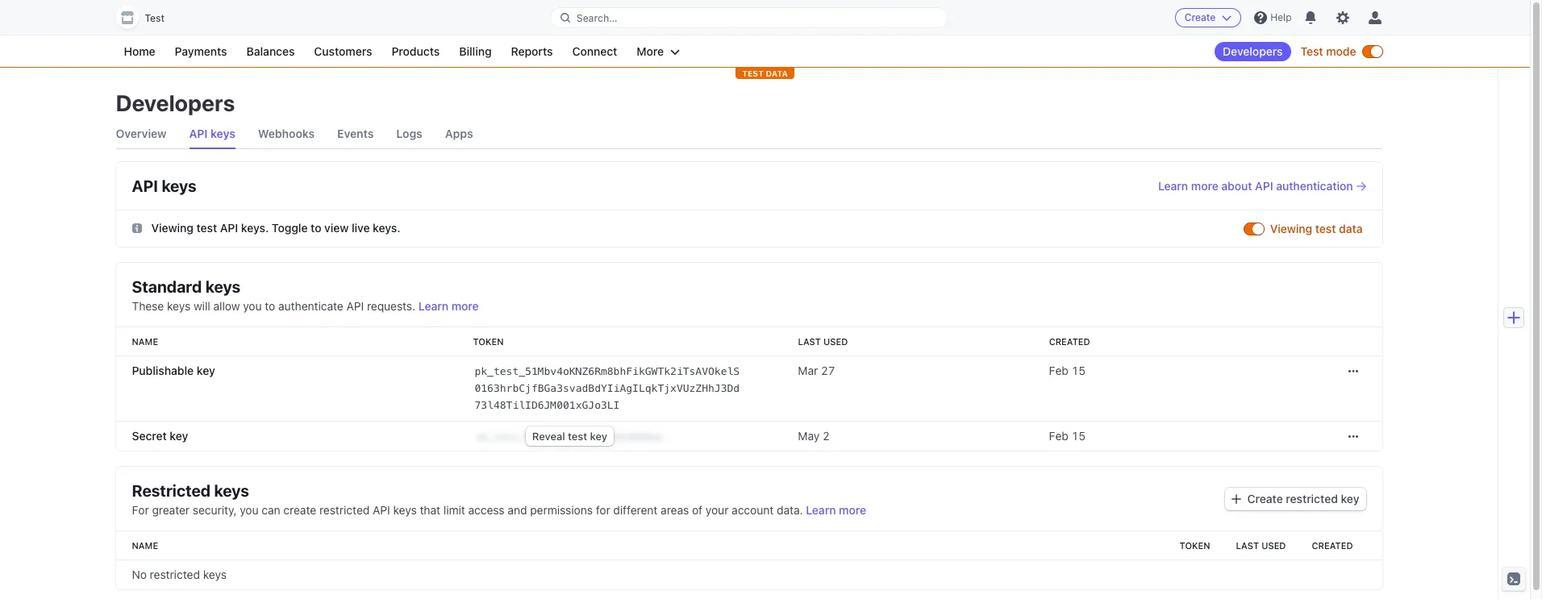 Task type: describe. For each thing, give the bounding box(es) containing it.
restricted for keys
[[150, 568, 200, 581]]

webhooks
[[258, 127, 315, 140]]

api inside restricted keys for greater security, you can create restricted api keys that limit access and permissions for different areas of your account data. learn more
[[373, 503, 390, 517]]

secret
[[132, 429, 167, 443]]

connect link
[[564, 42, 626, 61]]

reports
[[511, 44, 553, 58]]

to inside standard keys these keys will allow you to authenticate api requests. learn more
[[265, 299, 275, 313]]

test for test mode
[[1301, 44, 1324, 58]]

billing link
[[451, 42, 500, 61]]

these
[[132, 299, 164, 313]]

27
[[822, 364, 836, 377]]

0 vertical spatial api keys
[[189, 127, 235, 140]]

balances
[[247, 44, 295, 58]]

logs
[[397, 127, 423, 140]]

0 vertical spatial to
[[311, 221, 322, 235]]

create for create restricted key
[[1248, 492, 1284, 506]]

test for api
[[197, 221, 217, 235]]

home
[[124, 44, 155, 58]]

data.
[[777, 503, 803, 517]]

api keys link
[[189, 119, 235, 148]]

mar
[[798, 364, 818, 377]]

payments link
[[167, 42, 235, 61]]

standard
[[132, 277, 202, 296]]

toggle
[[272, 221, 308, 235]]

payments
[[175, 44, 227, 58]]

1 vertical spatial created
[[1312, 540, 1354, 551]]

restricted
[[132, 481, 211, 500]]

test button
[[116, 6, 181, 29]]

help button
[[1249, 5, 1299, 31]]

publishable key
[[132, 364, 215, 377]]

more inside learn more about api authentication link
[[1192, 179, 1219, 193]]

customers
[[314, 44, 372, 58]]

viewing for viewing test api keys. toggle to view live keys.
[[151, 221, 194, 235]]

search…
[[577, 12, 618, 24]]

learn more about api authentication link
[[1159, 178, 1367, 194]]

for
[[132, 503, 149, 517]]

2 feb from the top
[[1050, 429, 1069, 443]]

create
[[284, 503, 316, 517]]

products
[[392, 44, 440, 58]]

test for test
[[145, 12, 165, 24]]

Search… text field
[[551, 8, 947, 28]]

1 feb 15 from the top
[[1050, 364, 1086, 377]]

access
[[468, 503, 505, 517]]

keys up security,
[[214, 481, 249, 500]]

you inside restricted keys for greater security, you can create restricted api keys that limit access and permissions for different areas of your account data. learn more
[[240, 503, 259, 517]]

learn more link for standard keys
[[419, 299, 479, 313]]

1 horizontal spatial last used
[[1237, 540, 1287, 551]]

logs link
[[397, 119, 423, 148]]

1 vertical spatial api keys
[[132, 177, 197, 195]]

home link
[[116, 42, 163, 61]]

more inside restricted keys for greater security, you can create restricted api keys that limit access and permissions for different areas of your account data. learn more
[[839, 503, 867, 517]]

connect
[[573, 44, 618, 58]]

for
[[596, 503, 611, 517]]

help
[[1271, 11, 1292, 23]]

svg image
[[132, 224, 142, 233]]

that
[[420, 503, 441, 517]]

restricted for key
[[1287, 492, 1339, 506]]

reports link
[[503, 42, 561, 61]]

learn more about api authentication
[[1159, 179, 1354, 193]]

standard keys these keys will allow you to authenticate api requests. learn more
[[132, 277, 479, 313]]

permissions
[[530, 503, 593, 517]]

test
[[743, 69, 764, 78]]

authentication
[[1277, 179, 1354, 193]]

0 horizontal spatial developers
[[116, 90, 235, 116]]

create button
[[1176, 8, 1242, 27]]

webhooks link
[[258, 119, 315, 148]]

no restricted keys
[[132, 568, 227, 581]]

restricted keys for greater security, you can create restricted api keys that limit access and permissions for different areas of your account data. learn more
[[132, 481, 867, 517]]

of
[[692, 503, 703, 517]]

0 vertical spatial used
[[824, 336, 848, 347]]

0 horizontal spatial last used
[[798, 336, 848, 347]]

and
[[508, 503, 527, 517]]

areas
[[661, 503, 689, 517]]

0163hrbcjfbga3svadbdyiiagilqktjxvuzzhhj3dd
[[475, 382, 740, 394]]

keys left that
[[393, 503, 417, 517]]

allow
[[213, 299, 240, 313]]

test mode
[[1301, 44, 1357, 58]]

0 horizontal spatial created
[[1050, 336, 1091, 347]]

live
[[352, 221, 370, 235]]

0 vertical spatial svg image
[[1349, 366, 1358, 376]]

about
[[1222, 179, 1253, 193]]

1 horizontal spatial developers
[[1223, 44, 1283, 58]]

token for last used
[[473, 336, 504, 347]]

keys down api keys link
[[162, 177, 197, 195]]

apps
[[445, 127, 473, 140]]

overview
[[116, 127, 167, 140]]

2 horizontal spatial learn
[[1159, 179, 1189, 193]]

api right "overview"
[[189, 127, 208, 140]]

pk_test_51mbv4oknz6rm8bhfikgwtk2itsavokels 0163hrbcjfbga3svadbdyiiagilqktjxvuzzhhj3dd 73l48tilid6jm001xgjo3li
[[475, 365, 740, 411]]

test data
[[743, 69, 788, 78]]

keys down standard
[[167, 299, 191, 313]]

mar 27
[[798, 364, 836, 377]]

key inside button
[[590, 430, 608, 443]]

pk_test_51mbv4oknz6rm8bhfikgwtk2itsavokels 0163hrbcjfbga3svadbdyiiagilqktjxvuzzhhj3dd 73l48tilid6jm001xgjo3li button
[[473, 361, 743, 415]]

keys up allow
[[206, 277, 240, 296]]

you inside standard keys these keys will allow you to authenticate api requests. learn more
[[243, 299, 262, 313]]

2
[[823, 429, 830, 443]]

name for created
[[132, 540, 158, 551]]

events link
[[337, 119, 374, 148]]

requests.
[[367, 299, 416, 313]]

viewing test data
[[1271, 222, 1363, 235]]

1 keys. from the left
[[241, 221, 269, 235]]

data
[[766, 69, 788, 78]]

events
[[337, 127, 374, 140]]



Task type: vqa. For each thing, say whether or not it's contained in the screenshot.
requests.
yes



Task type: locate. For each thing, give the bounding box(es) containing it.
name
[[132, 336, 158, 347], [132, 540, 158, 551]]

1 name from the top
[[132, 336, 158, 347]]

more right the requests.
[[452, 299, 479, 313]]

viewing
[[151, 221, 194, 235], [1271, 222, 1313, 235]]

0 horizontal spatial to
[[265, 299, 275, 313]]

api left toggle
[[220, 221, 238, 235]]

1 viewing from the left
[[151, 221, 194, 235]]

0 horizontal spatial create
[[1185, 11, 1216, 23]]

2 vertical spatial svg image
[[1232, 494, 1242, 504]]

1 horizontal spatial restricted
[[320, 503, 370, 517]]

developers link
[[1215, 42, 1292, 61]]

0 horizontal spatial learn
[[419, 299, 449, 313]]

create
[[1185, 11, 1216, 23], [1248, 492, 1284, 506]]

1 vertical spatial used
[[1262, 540, 1287, 551]]

2 vertical spatial more
[[839, 503, 867, 517]]

restricted inside restricted keys for greater security, you can create restricted api keys that limit access and permissions for different areas of your account data. learn more
[[320, 503, 370, 517]]

balances link
[[239, 42, 303, 61]]

api inside standard keys these keys will allow you to authenticate api requests. learn more
[[347, 299, 364, 313]]

test inside 'reveal test key' button
[[568, 430, 588, 443]]

to left 'authenticate' on the left of the page
[[265, 299, 275, 313]]

learn more link
[[419, 299, 479, 313], [806, 503, 867, 517]]

can
[[262, 503, 281, 517]]

learn right data.
[[806, 503, 836, 517]]

last used down create restricted key link
[[1237, 540, 1287, 551]]

last down create restricted key link
[[1237, 540, 1260, 551]]

2 horizontal spatial restricted
[[1287, 492, 1339, 506]]

name up publishable
[[132, 336, 158, 347]]

billing
[[459, 44, 492, 58]]

keys down security,
[[203, 568, 227, 581]]

keys
[[211, 127, 235, 140], [162, 177, 197, 195], [206, 277, 240, 296], [167, 299, 191, 313], [214, 481, 249, 500], [393, 503, 417, 517], [203, 568, 227, 581]]

more left about in the top right of the page
[[1192, 179, 1219, 193]]

may 2
[[798, 429, 830, 443]]

Search… search field
[[551, 8, 947, 28]]

1 horizontal spatial last
[[1237, 540, 1260, 551]]

0 horizontal spatial token
[[473, 336, 504, 347]]

0 vertical spatial more
[[1192, 179, 1219, 193]]

test for data
[[1316, 222, 1337, 235]]

tab list
[[116, 119, 1383, 149]]

learn inside standard keys these keys will allow you to authenticate api requests. learn more
[[419, 299, 449, 313]]

1 horizontal spatial token
[[1180, 540, 1211, 551]]

0 vertical spatial you
[[243, 299, 262, 313]]

0 vertical spatial test
[[145, 12, 165, 24]]

view
[[325, 221, 349, 235]]

publishable
[[132, 364, 194, 377]]

greater
[[152, 503, 190, 517]]

api keys
[[189, 127, 235, 140], [132, 177, 197, 195]]

viewing test api keys. toggle to view live keys.
[[151, 221, 401, 235]]

1 horizontal spatial create
[[1248, 492, 1284, 506]]

0 vertical spatial name
[[132, 336, 158, 347]]

test up home
[[145, 12, 165, 24]]

overview link
[[116, 119, 167, 148]]

api left the requests.
[[347, 299, 364, 313]]

you right allow
[[243, 299, 262, 313]]

1 vertical spatial svg image
[[1349, 432, 1358, 441]]

2 horizontal spatial test
[[1316, 222, 1337, 235]]

customers link
[[306, 42, 380, 61]]

0 vertical spatial created
[[1050, 336, 1091, 347]]

restricted
[[1287, 492, 1339, 506], [320, 503, 370, 517], [150, 568, 200, 581]]

svg image inside create restricted key link
[[1232, 494, 1242, 504]]

1 vertical spatial test
[[1301, 44, 1324, 58]]

you left can
[[240, 503, 259, 517]]

to
[[311, 221, 322, 235], [265, 299, 275, 313]]

1 vertical spatial 15
[[1072, 429, 1086, 443]]

security,
[[193, 503, 237, 517]]

name for last used
[[132, 336, 158, 347]]

last up mar
[[798, 336, 821, 347]]

more button
[[629, 42, 688, 61]]

0 vertical spatial learn more link
[[419, 299, 479, 313]]

create inside create restricted key link
[[1248, 492, 1284, 506]]

create inside create button
[[1185, 11, 1216, 23]]

73l48tilid6jm001xgjo3li
[[475, 399, 620, 411]]

1 vertical spatial name
[[132, 540, 158, 551]]

viewing for viewing test data
[[1271, 222, 1313, 235]]

0 vertical spatial last
[[798, 336, 821, 347]]

api up svg image
[[132, 177, 158, 195]]

developers up "overview"
[[116, 90, 235, 116]]

svg image
[[1349, 366, 1358, 376], [1349, 432, 1358, 441], [1232, 494, 1242, 504]]

1 horizontal spatial keys.
[[373, 221, 401, 235]]

0 horizontal spatial learn more link
[[419, 299, 479, 313]]

test inside button
[[145, 12, 165, 24]]

1 vertical spatial create
[[1248, 492, 1284, 506]]

used down create restricted key link
[[1262, 540, 1287, 551]]

api keys up svg image
[[132, 177, 197, 195]]

2 horizontal spatial more
[[1192, 179, 1219, 193]]

learn more link for restricted keys
[[806, 503, 867, 517]]

2 viewing from the left
[[1271, 222, 1313, 235]]

2 15 from the top
[[1072, 429, 1086, 443]]

test right svg image
[[197, 221, 217, 235]]

1 15 from the top
[[1072, 364, 1086, 377]]

2 name from the top
[[132, 540, 158, 551]]

0 vertical spatial feb 15
[[1050, 364, 1086, 377]]

test left the mode
[[1301, 44, 1324, 58]]

1 vertical spatial learn more link
[[806, 503, 867, 517]]

secret key
[[132, 429, 188, 443]]

1 horizontal spatial test
[[568, 430, 588, 443]]

0 vertical spatial token
[[473, 336, 504, 347]]

learn
[[1159, 179, 1189, 193], [419, 299, 449, 313], [806, 503, 836, 517]]

1 horizontal spatial learn more link
[[806, 503, 867, 517]]

0 vertical spatial feb
[[1050, 364, 1069, 377]]

api right about in the top right of the page
[[1256, 179, 1274, 193]]

2 keys. from the left
[[373, 221, 401, 235]]

different
[[614, 503, 658, 517]]

developers
[[1223, 44, 1283, 58], [116, 90, 235, 116]]

2 vertical spatial learn
[[806, 503, 836, 517]]

developers down help button
[[1223, 44, 1283, 58]]

keys. left toggle
[[241, 221, 269, 235]]

learn more link right the requests.
[[419, 299, 479, 313]]

0 vertical spatial learn
[[1159, 179, 1189, 193]]

1 horizontal spatial to
[[311, 221, 322, 235]]

0 horizontal spatial viewing
[[151, 221, 194, 235]]

0 horizontal spatial keys.
[[241, 221, 269, 235]]

create restricted key link
[[1225, 488, 1367, 510]]

1 horizontal spatial learn
[[806, 503, 836, 517]]

authenticate
[[278, 299, 344, 313]]

1 vertical spatial feb 15
[[1050, 429, 1086, 443]]

1 vertical spatial token
[[1180, 540, 1211, 551]]

create for create
[[1185, 11, 1216, 23]]

viewing down authentication
[[1271, 222, 1313, 235]]

keys inside tab list
[[211, 127, 235, 140]]

may
[[798, 429, 820, 443]]

0 vertical spatial 15
[[1072, 364, 1086, 377]]

0 horizontal spatial test
[[197, 221, 217, 235]]

0 horizontal spatial restricted
[[150, 568, 200, 581]]

last used up "27"
[[798, 336, 848, 347]]

1 vertical spatial more
[[452, 299, 479, 313]]

1 horizontal spatial more
[[839, 503, 867, 517]]

test left data
[[1316, 222, 1337, 235]]

1 vertical spatial feb
[[1050, 429, 1069, 443]]

apps link
[[445, 119, 473, 148]]

1 horizontal spatial test
[[1301, 44, 1324, 58]]

1 vertical spatial you
[[240, 503, 259, 517]]

keys left webhooks
[[211, 127, 235, 140]]

1 horizontal spatial created
[[1312, 540, 1354, 551]]

api
[[189, 127, 208, 140], [132, 177, 158, 195], [1256, 179, 1274, 193], [220, 221, 238, 235], [347, 299, 364, 313], [373, 503, 390, 517]]

0 vertical spatial last used
[[798, 336, 848, 347]]

token for created
[[1180, 540, 1211, 551]]

15
[[1072, 364, 1086, 377], [1072, 429, 1086, 443]]

keys. right live
[[373, 221, 401, 235]]

data
[[1340, 222, 1363, 235]]

limit
[[444, 503, 465, 517]]

mode
[[1327, 44, 1357, 58]]

your
[[706, 503, 729, 517]]

learn left about in the top right of the page
[[1159, 179, 1189, 193]]

learn right the requests.
[[419, 299, 449, 313]]

0 horizontal spatial more
[[452, 299, 479, 313]]

learn inside restricted keys for greater security, you can create restricted api keys that limit access and permissions for different areas of your account data. learn more
[[806, 503, 836, 517]]

2 feb 15 from the top
[[1050, 429, 1086, 443]]

name up no at the bottom left of the page
[[132, 540, 158, 551]]

used
[[824, 336, 848, 347], [1262, 540, 1287, 551]]

0 vertical spatial developers
[[1223, 44, 1283, 58]]

1 vertical spatial learn
[[419, 299, 449, 313]]

0 vertical spatial create
[[1185, 11, 1216, 23]]

test
[[197, 221, 217, 235], [1316, 222, 1337, 235], [568, 430, 588, 443]]

test for key
[[568, 430, 588, 443]]

more inside standard keys these keys will allow you to authenticate api requests. learn more
[[452, 299, 479, 313]]

created
[[1050, 336, 1091, 347], [1312, 540, 1354, 551]]

1 horizontal spatial viewing
[[1271, 222, 1313, 235]]

api left that
[[373, 503, 390, 517]]

more
[[637, 44, 664, 58]]

token
[[473, 336, 504, 347], [1180, 540, 1211, 551]]

reveal
[[532, 430, 565, 443]]

keys.
[[241, 221, 269, 235], [373, 221, 401, 235]]

api keys right "overview"
[[189, 127, 235, 140]]

more right data.
[[839, 503, 867, 517]]

reveal test key
[[532, 430, 608, 443]]

1 horizontal spatial used
[[1262, 540, 1287, 551]]

0 horizontal spatial used
[[824, 336, 848, 347]]

1 vertical spatial to
[[265, 299, 275, 313]]

you
[[243, 299, 262, 313], [240, 503, 259, 517]]

test right reveal
[[568, 430, 588, 443]]

1 vertical spatial developers
[[116, 90, 235, 116]]

0 horizontal spatial test
[[145, 12, 165, 24]]

products link
[[384, 42, 448, 61]]

1 vertical spatial last
[[1237, 540, 1260, 551]]

create restricted key
[[1248, 492, 1360, 506]]

will
[[194, 299, 210, 313]]

learn more link right data.
[[806, 503, 867, 517]]

pk_test_51mbv4oknz6rm8bhfikgwtk2itsavokels
[[475, 365, 740, 377]]

no
[[132, 568, 147, 581]]

0 horizontal spatial last
[[798, 336, 821, 347]]

1 feb from the top
[[1050, 364, 1069, 377]]

used up "27"
[[824, 336, 848, 347]]

to left view on the left top of the page
[[311, 221, 322, 235]]

account
[[732, 503, 774, 517]]

tab list containing overview
[[116, 119, 1383, 149]]

1 vertical spatial last used
[[1237, 540, 1287, 551]]

viewing right svg image
[[151, 221, 194, 235]]

reveal test key button
[[526, 426, 614, 446]]



